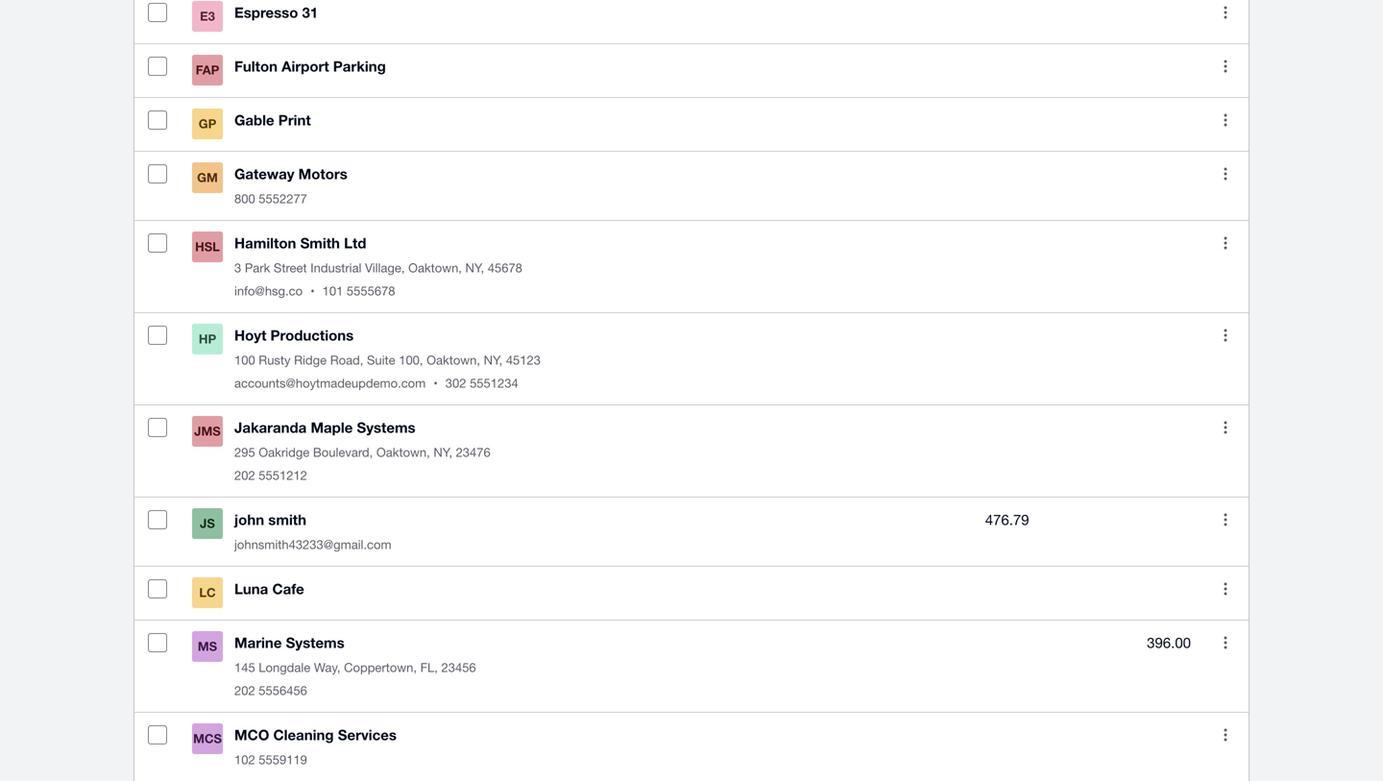 Task type: locate. For each thing, give the bounding box(es) containing it.
systems
[[357, 419, 416, 436], [286, 634, 345, 652]]

0 horizontal spatial •
[[310, 284, 315, 299]]

ny, left 45678
[[466, 261, 484, 275]]

100,
[[399, 353, 423, 368]]

• inside hamilton smith ltd 3 park street industrial village, oaktown, ny, 45678 info@hsg.co • 101 5555678
[[310, 284, 315, 299]]

476.79 link
[[986, 509, 1030, 532]]

espresso 31
[[234, 4, 318, 21]]

6 more row options image from the top
[[1207, 570, 1245, 608]]

luna
[[234, 581, 268, 598]]

suite
[[367, 353, 395, 368]]

hsl
[[195, 239, 220, 254]]

302
[[446, 376, 466, 391]]

hamilton smith ltd 3 park street industrial village, oaktown, ny, 45678 info@hsg.co • 101 5555678
[[234, 235, 523, 299]]

ny, inside 'jakaranda maple systems 295 oakridge boulevard, oaktown, ny, 23476 202 5551212'
[[434, 445, 453, 460]]

7 more row options image from the top
[[1207, 624, 1245, 662]]

•
[[310, 284, 315, 299], [434, 376, 438, 391]]

0 vertical spatial oaktown,
[[408, 261, 462, 275]]

ny, up 5551234
[[484, 353, 503, 368]]

0 vertical spatial ny,
[[466, 261, 484, 275]]

202
[[234, 468, 255, 483], [234, 683, 255, 698]]

hoyt
[[234, 327, 266, 344]]

0 horizontal spatial systems
[[286, 634, 345, 652]]

oakridge
[[259, 445, 310, 460]]

more row options image
[[1207, 0, 1245, 32], [1207, 101, 1245, 140], [1207, 155, 1245, 193], [1207, 224, 1245, 263], [1207, 316, 1245, 355], [1207, 570, 1245, 608], [1207, 624, 1245, 662]]

• inside hoyt productions 100 rusty ridge road, suite 100, oaktown, ny, 45123 accounts@hoytmadeupdemo.com • 302 5551234
[[434, 376, 438, 391]]

3 more row options image from the top
[[1207, 501, 1245, 539]]

2 202 from the top
[[234, 683, 255, 698]]

• left 101
[[310, 284, 315, 299]]

0 vertical spatial systems
[[357, 419, 416, 436]]

hamilton
[[234, 235, 296, 252]]

1 more row options image from the top
[[1207, 0, 1245, 32]]

396.00
[[1147, 634, 1191, 651]]

202 down 145
[[234, 683, 255, 698]]

more row options image
[[1207, 47, 1245, 86], [1207, 409, 1245, 447], [1207, 501, 1245, 539], [1207, 716, 1245, 754]]

systems inside 'jakaranda maple systems 295 oakridge boulevard, oaktown, ny, 23476 202 5551212'
[[357, 419, 416, 436]]

more row options image for jms
[[1207, 409, 1245, 447]]

4 more row options image from the top
[[1207, 716, 1245, 754]]

more row options image for hp
[[1207, 316, 1245, 355]]

2 more row options image from the top
[[1207, 101, 1245, 140]]

1 horizontal spatial •
[[434, 376, 438, 391]]

0 vertical spatial •
[[310, 284, 315, 299]]

more row options image for lc
[[1207, 570, 1245, 608]]

village,
[[365, 261, 405, 275]]

more row options image for fap
[[1207, 47, 1245, 86]]

way,
[[314, 660, 341, 675]]

ridge
[[294, 353, 327, 368]]

ny, inside hoyt productions 100 rusty ridge road, suite 100, oaktown, ny, 45123 accounts@hoytmadeupdemo.com • 302 5551234
[[484, 353, 503, 368]]

oaktown, inside hamilton smith ltd 3 park street industrial village, oaktown, ny, 45678 info@hsg.co • 101 5555678
[[408, 261, 462, 275]]

fulton airport parking
[[234, 58, 386, 75]]

marine systems 145 longdale way, coppertown, fl, 23456 202 5556456
[[234, 634, 476, 698]]

1 more row options image from the top
[[1207, 47, 1245, 86]]

3 more row options image from the top
[[1207, 155, 1245, 193]]

coppertown,
[[344, 660, 417, 675]]

oaktown, right boulevard,
[[377, 445, 430, 460]]

2 more row options image from the top
[[1207, 409, 1245, 447]]

0 vertical spatial 202
[[234, 468, 255, 483]]

espresso
[[234, 4, 298, 21]]

• left 302
[[434, 376, 438, 391]]

oaktown, inside hoyt productions 100 rusty ridge road, suite 100, oaktown, ny, 45123 accounts@hoytmadeupdemo.com • 302 5551234
[[427, 353, 480, 368]]

5555678
[[347, 284, 395, 299]]

23456
[[442, 660, 476, 675]]

ny,
[[466, 261, 484, 275], [484, 353, 503, 368], [434, 445, 453, 460]]

5559119
[[259, 753, 307, 767]]

202 inside 'jakaranda maple systems 295 oakridge boulevard, oaktown, ny, 23476 202 5551212'
[[234, 468, 255, 483]]

mco cleaning services 102 5559119
[[234, 727, 397, 767]]

100
[[234, 353, 255, 368]]

1 vertical spatial systems
[[286, 634, 345, 652]]

295
[[234, 445, 255, 460]]

oaktown,
[[408, 261, 462, 275], [427, 353, 480, 368], [377, 445, 430, 460]]

2 vertical spatial oaktown,
[[377, 445, 430, 460]]

45123
[[506, 353, 541, 368]]

gp
[[199, 116, 216, 131]]

oaktown, right village,
[[408, 261, 462, 275]]

oaktown, inside 'jakaranda maple systems 295 oakridge boulevard, oaktown, ny, 23476 202 5551212'
[[377, 445, 430, 460]]

fulton
[[234, 58, 278, 75]]

ltd
[[344, 235, 367, 252]]

4 more row options image from the top
[[1207, 224, 1245, 263]]

oaktown, up 302
[[427, 353, 480, 368]]

systems up boulevard,
[[357, 419, 416, 436]]

lc
[[199, 585, 216, 600]]

1 horizontal spatial systems
[[357, 419, 416, 436]]

1 vertical spatial 202
[[234, 683, 255, 698]]

ny, left 23476
[[434, 445, 453, 460]]

5551234
[[470, 376, 519, 391]]

5 more row options image from the top
[[1207, 316, 1245, 355]]

1 vertical spatial oaktown,
[[427, 353, 480, 368]]

1 vertical spatial •
[[434, 376, 438, 391]]

parking
[[333, 58, 386, 75]]

js
[[200, 516, 215, 531]]

gateway
[[234, 165, 294, 183]]

• for smith
[[310, 284, 315, 299]]

cleaning
[[273, 727, 334, 744]]

102
[[234, 753, 255, 767]]

5556456
[[259, 683, 307, 698]]

systems up way,
[[286, 634, 345, 652]]

1 202 from the top
[[234, 468, 255, 483]]

ny, inside hamilton smith ltd 3 park street industrial village, oaktown, ny, 45678 info@hsg.co • 101 5555678
[[466, 261, 484, 275]]

202 inside marine systems 145 longdale way, coppertown, fl, 23456 202 5556456
[[234, 683, 255, 698]]

2 vertical spatial ny,
[[434, 445, 453, 460]]

marine
[[234, 634, 282, 652]]

gable
[[234, 112, 274, 129]]

1 vertical spatial ny,
[[484, 353, 503, 368]]

202 down 295 on the left bottom
[[234, 468, 255, 483]]

5552277
[[259, 191, 307, 206]]

ms
[[198, 639, 217, 654]]

101
[[322, 284, 343, 299]]



Task type: describe. For each thing, give the bounding box(es) containing it.
street
[[274, 261, 307, 275]]

more row options image for e3
[[1207, 0, 1245, 32]]

45678
[[488, 261, 523, 275]]

accounts@hoytmadeupdemo.com
[[234, 376, 426, 391]]

longdale
[[259, 660, 311, 675]]

motors
[[298, 165, 348, 183]]

road,
[[330, 353, 364, 368]]

boulevard,
[[313, 445, 373, 460]]

jakaranda
[[234, 419, 307, 436]]

smith
[[300, 235, 340, 252]]

hp
[[199, 332, 216, 347]]

more row options image for gp
[[1207, 101, 1245, 140]]

more row options image for hsl
[[1207, 224, 1245, 263]]

ny, for hamilton smith ltd
[[466, 261, 484, 275]]

3
[[234, 261, 241, 275]]

fap
[[196, 63, 219, 78]]

airport
[[282, 58, 329, 75]]

fl,
[[420, 660, 438, 675]]

systems inside marine systems 145 longdale way, coppertown, fl, 23456 202 5556456
[[286, 634, 345, 652]]

maple
[[311, 419, 353, 436]]

396.00 link
[[1147, 631, 1191, 655]]

more row options image for ms
[[1207, 624, 1245, 662]]

info@hsg.co
[[234, 284, 303, 299]]

jms
[[194, 424, 221, 439]]

gable print
[[234, 112, 311, 129]]

• for productions
[[434, 376, 438, 391]]

hoyt productions 100 rusty ridge road, suite 100, oaktown, ny, 45123 accounts@hoytmadeupdemo.com • 302 5551234
[[234, 327, 541, 391]]

cafe
[[272, 581, 304, 598]]

john smith johnsmith43233@gmail.com
[[234, 511, 392, 552]]

industrial
[[311, 261, 362, 275]]

smith
[[268, 511, 307, 529]]

luna cafe
[[234, 581, 304, 598]]

print
[[278, 112, 311, 129]]

ny, for hoyt productions
[[484, 353, 503, 368]]

800
[[234, 191, 255, 206]]

oaktown, for hoyt productions
[[427, 353, 480, 368]]

mco
[[234, 727, 269, 744]]

5551212
[[259, 468, 307, 483]]

more row options image for gm
[[1207, 155, 1245, 193]]

gm
[[197, 170, 218, 185]]

john
[[234, 511, 264, 529]]

476.79
[[986, 511, 1030, 528]]

productions
[[270, 327, 354, 344]]

services
[[338, 727, 397, 744]]

e3
[[200, 9, 215, 24]]

oaktown, for hamilton smith ltd
[[408, 261, 462, 275]]

park
[[245, 261, 270, 275]]

johnsmith43233@gmail.com
[[234, 537, 392, 552]]

rusty
[[259, 353, 291, 368]]

23476
[[456, 445, 491, 460]]

mcs
[[193, 731, 222, 746]]

145
[[234, 660, 255, 675]]

31
[[302, 4, 318, 21]]

more row options image for js
[[1207, 501, 1245, 539]]

gateway motors 800 5552277
[[234, 165, 348, 206]]

jakaranda maple systems 295 oakridge boulevard, oaktown, ny, 23476 202 5551212
[[234, 419, 491, 483]]



Task type: vqa. For each thing, say whether or not it's contained in the screenshot.
Hoyt Productions 100 Rusty Ridge Road, Suite 100, Oaktown, NY, 45123 accounts@hoytmadeupdemo.com • 302 5551234
yes



